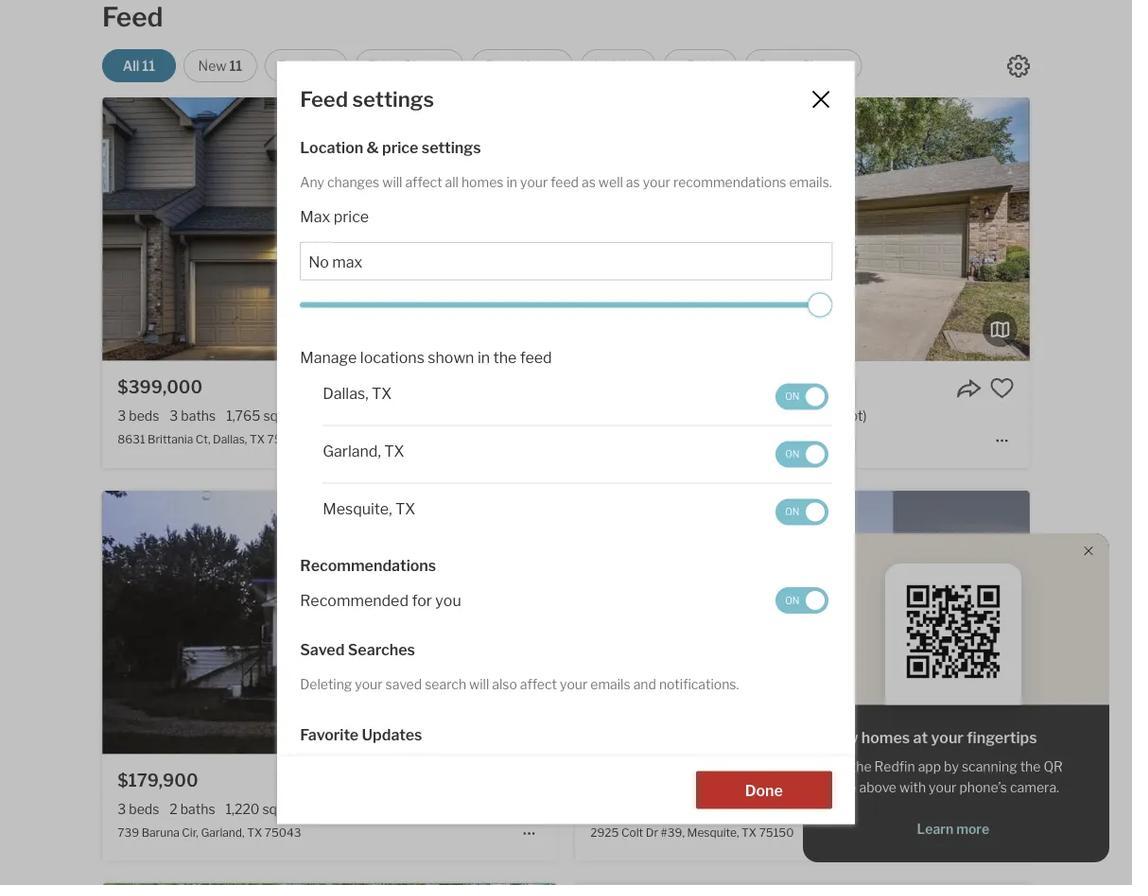 Task type: describe. For each thing, give the bounding box(es) containing it.
cir,
[[182, 826, 198, 840]]

max
[[300, 207, 330, 225]]

2 for 1,100 sq ft
[[642, 408, 650, 424]]

dr
[[646, 826, 658, 840]]

1,220
[[226, 802, 260, 818]]

739 baruna cir, garland, tx 75043
[[118, 826, 301, 840]]

favorites
[[278, 58, 334, 74]]

beds up 9607
[[601, 408, 632, 424]]

emails.
[[790, 174, 832, 190]]

(lot) for 871 sq ft (lot)
[[841, 802, 865, 818]]

3 beds for $179,900
[[118, 802, 159, 818]]

$399,000
[[118, 377, 203, 398]]

3 up brittania
[[170, 408, 178, 424]]

scanning
[[962, 759, 1018, 775]]

max price
[[300, 207, 369, 225]]

1 horizontal spatial dallas,
[[323, 384, 369, 403]]

price change
[[368, 58, 451, 74]]

learn more
[[917, 822, 990, 838]]

0 vertical spatial homes
[[462, 174, 504, 190]]

0 vertical spatial price
[[382, 138, 419, 156]]

also
[[492, 677, 517, 693]]

baruna
[[142, 826, 180, 840]]

2925
[[591, 826, 619, 840]]

9607
[[591, 433, 620, 446]]

3 beds for $399,000
[[118, 408, 159, 424]]

sq for 3,485
[[813, 408, 827, 424]]

all
[[445, 174, 459, 190]]

1,100
[[698, 408, 732, 424]]

all
[[123, 58, 139, 74]]

option group containing all
[[102, 49, 862, 82]]

2,788
[[302, 408, 338, 424]]

brittania
[[148, 433, 193, 446]]

dallas, tx
[[323, 384, 392, 403]]

ft for 1,100 sq ft
[[752, 408, 762, 424]]

tx down '1,477 sq ft'
[[742, 826, 757, 840]]

manage locations shown in the feed
[[300, 348, 552, 367]]

Open House radio
[[472, 49, 573, 82]]

sq for 1,220
[[262, 802, 277, 818]]

house
[[521, 58, 560, 74]]

sq for 1,765
[[263, 408, 278, 424]]

2.5
[[643, 802, 662, 818]]

recommendations
[[300, 556, 436, 575]]

1 horizontal spatial affect
[[520, 677, 557, 693]]

baths for 1,100 sq ft
[[653, 408, 688, 424]]

1,100 sq ft
[[698, 408, 762, 424]]

tx down "1,220 sq ft"
[[247, 826, 262, 840]]

price
[[368, 58, 401, 74]]

insights
[[594, 58, 643, 74]]

mesquite, tx
[[323, 500, 416, 518]]

sq for 2,788
[[341, 408, 355, 424]]

1 vertical spatial settings
[[422, 138, 481, 156]]

75150
[[759, 826, 794, 840]]

garland, tx
[[323, 442, 405, 460]]

0 vertical spatial settings
[[353, 86, 434, 112]]

colt
[[622, 826, 643, 840]]

0 horizontal spatial mesquite,
[[323, 500, 392, 518]]

recommended
[[300, 591, 409, 609]]

ft for 1,220 sq ft
[[280, 802, 290, 818]]

feed settings
[[300, 86, 434, 112]]

favorite button image for 3,485 sq ft (lot)
[[990, 376, 1015, 401]]

recommendations
[[674, 174, 787, 190]]

8631 brittania ct, dallas, tx 75243
[[118, 433, 303, 446]]

2.5 baths
[[643, 802, 700, 818]]

2 photo of 8631 brittania ct, dallas, tx 75243 image from the left
[[557, 97, 1011, 361]]

get
[[826, 759, 849, 775]]

deleting
[[300, 677, 352, 693]]

Max price input text field
[[309, 252, 824, 271]]

ft for 2,788 sq ft (lot)
[[358, 408, 368, 424]]

2 photo of 2925 colt dr #39, mesquite, tx 75150 image from the left
[[1030, 491, 1132, 754]]

saved
[[386, 677, 422, 693]]

baths for 1,220 sq ft
[[180, 802, 215, 818]]

feed for feed settings
[[300, 86, 348, 112]]

done button
[[696, 772, 832, 809]]

ft for 3,485 sq ft (lot)
[[830, 408, 840, 424]]

(lot) for 3,485 sq ft (lot)
[[843, 408, 867, 424]]

learn more link
[[826, 821, 1081, 839]]

notifications.
[[659, 677, 739, 693]]

get the redfin app by scanning the qr code above with your phone's camera.
[[826, 759, 1063, 796]]

favorite updates
[[300, 725, 422, 744]]

0 horizontal spatial will
[[382, 174, 402, 190]]

app
[[918, 759, 941, 775]]

75243
[[267, 433, 303, 446]]

$179,900
[[118, 770, 198, 791]]

1 as from the left
[[582, 174, 596, 190]]

(lot) for 2,788 sq ft (lot)
[[371, 408, 395, 424]]

any
[[300, 174, 325, 190]]

sold
[[687, 58, 714, 74]]

emails
[[591, 677, 631, 693]]

0 horizontal spatial price
[[334, 207, 369, 225]]

2 photo of 9607 summerhill ln, dallas, tx 75238 image from the left
[[1030, 97, 1132, 361]]

searches
[[348, 641, 415, 659]]

baths for 1,765 sq ft
[[181, 408, 216, 424]]

0 vertical spatial feed
[[551, 174, 579, 190]]

Max price slider range field
[[300, 292, 832, 317]]

dallas, for 9607 summerhill ln, dallas, tx 75238
[[704, 433, 738, 446]]

favorite
[[300, 725, 359, 744]]

11 for all 11
[[142, 58, 155, 74]]

you
[[436, 591, 461, 609]]

tx left the 75238
[[740, 433, 755, 446]]

sq for 871
[[810, 802, 825, 818]]

#39,
[[661, 826, 685, 840]]

change for price change
[[403, 58, 451, 74]]

by
[[944, 759, 959, 775]]

open house
[[484, 58, 560, 74]]

All radio
[[102, 49, 176, 82]]

updates
[[362, 725, 422, 744]]

search
[[425, 677, 467, 693]]

camera.
[[1010, 780, 1060, 796]]

sq for 1,477
[[746, 802, 761, 818]]

status
[[758, 58, 798, 74]]



Task type: vqa. For each thing, say whether or not it's contained in the screenshot.
871 sq ft (lot)'s ft
yes



Task type: locate. For each thing, give the bounding box(es) containing it.
1 horizontal spatial as
[[626, 174, 640, 190]]

1 horizontal spatial 2
[[591, 408, 599, 424]]

1 vertical spatial mesquite,
[[687, 826, 739, 840]]

garland, down 1,220
[[201, 826, 245, 840]]

0 vertical spatial favorite button image
[[990, 376, 1015, 401]]

as right well
[[626, 174, 640, 190]]

1 horizontal spatial mesquite,
[[687, 826, 739, 840]]

sq down "dallas, tx"
[[341, 408, 355, 424]]

new inside new radio
[[198, 58, 227, 74]]

fingertips
[[967, 729, 1037, 747]]

1,220 sq ft
[[226, 802, 290, 818]]

1 vertical spatial affect
[[520, 677, 557, 693]]

2 favorite button image from the top
[[990, 769, 1015, 794]]

0 vertical spatial 2 baths
[[642, 408, 688, 424]]

mesquite,
[[323, 500, 392, 518], [687, 826, 739, 840]]

change
[[403, 58, 451, 74], [801, 58, 849, 74]]

affect left "all" in the top of the page
[[405, 174, 442, 190]]

new right all 11
[[198, 58, 227, 74]]

in right shown
[[478, 348, 490, 367]]

2 horizontal spatial dallas,
[[704, 433, 738, 446]]

ft up the 75238
[[752, 408, 762, 424]]

1,477 sq ft
[[710, 802, 774, 818]]

1 vertical spatial new
[[826, 729, 859, 747]]

homes up redfin at the right bottom of the page
[[862, 729, 910, 747]]

settings up "all" in the top of the page
[[422, 138, 481, 156]]

1 vertical spatial feed
[[520, 348, 552, 367]]

sq up 75043
[[262, 802, 277, 818]]

0 vertical spatial 3 beds
[[118, 408, 159, 424]]

1 change from the left
[[403, 58, 451, 74]]

1 vertical spatial homes
[[862, 729, 910, 747]]

3 baths
[[170, 408, 216, 424]]

0 horizontal spatial change
[[403, 58, 451, 74]]

your inside get the redfin app by scanning the qr code above with your phone's camera.
[[929, 780, 957, 796]]

and
[[634, 677, 656, 693]]

the right shown
[[493, 348, 517, 367]]

11 inside all radio
[[142, 58, 155, 74]]

new for new 11
[[198, 58, 227, 74]]

ct,
[[196, 433, 211, 446]]

mesquite, up recommendations
[[323, 500, 392, 518]]

1 horizontal spatial change
[[801, 58, 849, 74]]

will
[[382, 174, 402, 190], [469, 677, 489, 693]]

price down 'changes'
[[334, 207, 369, 225]]

(lot) down code
[[841, 802, 865, 818]]

1 favorite button checkbox from the top
[[990, 376, 1015, 401]]

(lot)
[[371, 408, 395, 424], [843, 408, 867, 424], [841, 802, 865, 818]]

as
[[582, 174, 596, 190], [626, 174, 640, 190]]

sq up 75243
[[263, 408, 278, 424]]

homes right "all" in the top of the page
[[462, 174, 504, 190]]

Insights radio
[[581, 49, 656, 82]]

1 vertical spatial 3 beds
[[118, 802, 159, 818]]

75238
[[758, 433, 794, 446]]

1 photo of 2925 colt dr #39, mesquite, tx 75150 image from the left
[[575, 491, 1030, 754]]

changes
[[327, 174, 380, 190]]

change right the status
[[801, 58, 849, 74]]

2 as from the left
[[626, 174, 640, 190]]

New radio
[[183, 49, 257, 82]]

mesquite, down 1,477
[[687, 826, 739, 840]]

dallas, down 1,765
[[213, 433, 247, 446]]

new homes at your fingertips
[[826, 729, 1037, 747]]

2,788 sq ft (lot)
[[302, 408, 395, 424]]

2 horizontal spatial the
[[1021, 759, 1041, 775]]

1 photo of 8631 brittania ct, dallas, tx 75243 image from the left
[[102, 97, 557, 361]]

photo of 9607 summerhill ln, dallas, tx 75238 image
[[575, 97, 1030, 361], [1030, 97, 1132, 361]]

1 horizontal spatial new
[[826, 729, 859, 747]]

2 photo of 739 baruna cir, garland, tx 75043 image from the left
[[557, 491, 1011, 754]]

tx
[[372, 384, 392, 403], [250, 433, 265, 446], [740, 433, 755, 446], [384, 442, 405, 460], [395, 500, 416, 518], [247, 826, 262, 840], [742, 826, 757, 840]]

ft down done
[[764, 802, 774, 818]]

deleting your saved search will also affect your emails and notifications.
[[300, 677, 739, 693]]

0 vertical spatial will
[[382, 174, 402, 190]]

your down by
[[929, 780, 957, 796]]

sq for 1,100
[[734, 408, 749, 424]]

0 horizontal spatial dallas,
[[213, 433, 247, 446]]

3 up 8631
[[118, 408, 126, 424]]

your left well
[[520, 174, 548, 190]]

Status Change radio
[[745, 49, 862, 82]]

price right &
[[382, 138, 419, 156]]

2 baths for 2 beds
[[642, 408, 688, 424]]

dallas, up 2,788 sq ft (lot)
[[323, 384, 369, 403]]

1 horizontal spatial feed
[[300, 86, 348, 112]]

0 vertical spatial garland,
[[323, 442, 381, 460]]

871
[[785, 802, 808, 818]]

0 vertical spatial feed
[[102, 1, 163, 33]]

dallas, down 1,100
[[704, 433, 738, 446]]

open
[[484, 58, 518, 74]]

1 vertical spatial price
[[334, 207, 369, 225]]

baths up "summerhill"
[[653, 408, 688, 424]]

1 horizontal spatial homes
[[862, 729, 910, 747]]

your left saved
[[355, 677, 383, 693]]

9607 summerhill ln, dallas, tx 75238
[[591, 433, 794, 446]]

change inside option
[[403, 58, 451, 74]]

location & price settings
[[300, 138, 481, 156]]

Favorites radio
[[265, 49, 348, 82]]

change right price
[[403, 58, 451, 74]]

0 horizontal spatial homes
[[462, 174, 504, 190]]

ft for 871 sq ft (lot)
[[828, 802, 838, 818]]

price
[[382, 138, 419, 156], [334, 207, 369, 225]]

more
[[957, 822, 990, 838]]

baths
[[181, 408, 216, 424], [653, 408, 688, 424], [180, 802, 215, 818], [665, 802, 700, 818]]

(lot) down "dallas, tx"
[[371, 408, 395, 424]]

3 for $179,900
[[118, 802, 126, 818]]

3 beds
[[118, 408, 159, 424], [118, 802, 159, 818]]

phone's
[[960, 780, 1008, 796]]

ft right 3,485
[[830, 408, 840, 424]]

1 horizontal spatial garland,
[[323, 442, 381, 460]]

sq down done
[[746, 802, 761, 818]]

baths for 1,477 sq ft
[[665, 802, 700, 818]]

saved searches
[[300, 641, 415, 659]]

at
[[913, 729, 928, 747]]

1 favorite button image from the top
[[990, 376, 1015, 401]]

shown
[[428, 348, 474, 367]]

for
[[412, 591, 432, 609]]

tx up recommendations
[[395, 500, 416, 518]]

1 photo of 9607 summerhill ln, dallas, tx 75238 image from the left
[[575, 97, 1030, 361]]

will left the also
[[469, 677, 489, 693]]

favorite button checkbox for 3,485 sq ft (lot)
[[990, 376, 1015, 401]]

new up get
[[826, 729, 859, 747]]

your right well
[[643, 174, 671, 190]]

feed left well
[[551, 174, 579, 190]]

2925 colt dr #39, mesquite, tx 75150
[[591, 826, 794, 840]]

change for status change
[[801, 58, 849, 74]]

871 sq ft (lot)
[[785, 802, 865, 818]]

0 vertical spatial affect
[[405, 174, 442, 190]]

2 for 1,220 sq ft
[[170, 802, 178, 818]]

your left emails
[[560, 677, 588, 693]]

1 vertical spatial garland,
[[201, 826, 245, 840]]

baths up ct,
[[181, 408, 216, 424]]

feed for feed
[[102, 1, 163, 33]]

photo of 2925 colt dr #39, mesquite, tx 75150 image
[[575, 491, 1030, 754], [1030, 491, 1132, 754]]

1,765 sq ft
[[226, 408, 291, 424]]

1 horizontal spatial 2 baths
[[642, 408, 688, 424]]

1 horizontal spatial the
[[851, 759, 872, 775]]

summerhill
[[623, 433, 683, 446]]

3 up 739
[[118, 802, 126, 818]]

favorite button checkbox
[[990, 376, 1015, 401], [990, 769, 1015, 794]]

tx down "1,765 sq ft"
[[250, 433, 265, 446]]

Price Change radio
[[355, 49, 464, 82]]

any changes will affect all homes in your feed as well as your recommendations emails.
[[300, 174, 832, 190]]

sq right 1,100
[[734, 408, 749, 424]]

1 horizontal spatial in
[[507, 174, 518, 190]]

0 vertical spatial in
[[507, 174, 518, 190]]

favorite button image
[[990, 376, 1015, 401], [990, 769, 1015, 794]]

3 beds up 739
[[118, 802, 159, 818]]

1 horizontal spatial will
[[469, 677, 489, 693]]

beds for $179,900
[[129, 802, 159, 818]]

2 11 from the left
[[229, 58, 242, 74]]

beds
[[129, 408, 159, 424], [601, 408, 632, 424], [129, 802, 159, 818]]

2 baths
[[642, 408, 688, 424], [170, 802, 215, 818]]

2 baths up "summerhill"
[[642, 408, 688, 424]]

0 horizontal spatial new
[[198, 58, 227, 74]]

change inside radio
[[801, 58, 849, 74]]

1 vertical spatial 2 baths
[[170, 802, 215, 818]]

new for new homes at your fingertips
[[826, 729, 859, 747]]

Sold radio
[[664, 49, 737, 82]]

sq
[[263, 408, 278, 424], [341, 408, 355, 424], [734, 408, 749, 424], [813, 408, 827, 424], [262, 802, 277, 818], [746, 802, 761, 818], [810, 802, 825, 818]]

the up camera.
[[1021, 759, 1041, 775]]

tx down 'locations'
[[372, 384, 392, 403]]

homes
[[462, 174, 504, 190], [862, 729, 910, 747]]

option group
[[102, 49, 862, 82]]

ft down "dallas, tx"
[[358, 408, 368, 424]]

manage
[[300, 348, 357, 367]]

baths up #39,
[[665, 802, 700, 818]]

1 3 beds from the top
[[118, 408, 159, 424]]

garland, down 2,788 sq ft (lot)
[[323, 442, 381, 460]]

&
[[367, 138, 379, 156]]

qr
[[1044, 759, 1063, 775]]

1 11 from the left
[[142, 58, 155, 74]]

2 up baruna
[[170, 802, 178, 818]]

0 horizontal spatial as
[[582, 174, 596, 190]]

0 vertical spatial favorite button checkbox
[[990, 376, 1015, 401]]

beds up 8631
[[129, 408, 159, 424]]

new 11
[[198, 58, 242, 74]]

0 vertical spatial new
[[198, 58, 227, 74]]

2 up "summerhill"
[[642, 408, 650, 424]]

beds for $399,000
[[129, 408, 159, 424]]

locations
[[360, 348, 425, 367]]

2 change from the left
[[801, 58, 849, 74]]

ft for 1,477 sq ft
[[764, 802, 774, 818]]

all 11
[[123, 58, 155, 74]]

redfin
[[875, 759, 916, 775]]

well
[[599, 174, 623, 190]]

feed up all
[[102, 1, 163, 33]]

0 horizontal spatial in
[[478, 348, 490, 367]]

location
[[300, 138, 364, 156]]

11 for new 11
[[229, 58, 242, 74]]

8631
[[118, 433, 145, 446]]

11 left favorites
[[229, 58, 242, 74]]

11
[[142, 58, 155, 74], [229, 58, 242, 74]]

in right "all" in the top of the page
[[507, 174, 518, 190]]

sq right the 871
[[810, 802, 825, 818]]

ft down code
[[828, 802, 838, 818]]

beds up 739
[[129, 802, 159, 818]]

dallas,
[[323, 384, 369, 403], [213, 433, 247, 446], [704, 433, 738, 446]]

1 horizontal spatial price
[[382, 138, 419, 156]]

1 vertical spatial favorite button checkbox
[[990, 769, 1015, 794]]

1 vertical spatial in
[[478, 348, 490, 367]]

ft up 75243
[[281, 408, 291, 424]]

1 vertical spatial feed
[[300, 86, 348, 112]]

0 horizontal spatial feed
[[102, 1, 163, 33]]

baths up the cir,
[[180, 802, 215, 818]]

status change
[[758, 58, 849, 74]]

sq right 3,485
[[813, 408, 827, 424]]

3 for $399,000
[[118, 408, 126, 424]]

0 horizontal spatial affect
[[405, 174, 442, 190]]

2 baths up the cir,
[[170, 802, 215, 818]]

ft for 1,765 sq ft
[[281, 408, 291, 424]]

will down location & price settings
[[382, 174, 402, 190]]

with
[[900, 780, 926, 796]]

favorite button checkbox for 871 sq ft (lot)
[[990, 769, 1015, 794]]

ft up 75043
[[280, 802, 290, 818]]

the right get
[[851, 759, 872, 775]]

feed down favorites option
[[300, 86, 348, 112]]

above
[[860, 780, 897, 796]]

recommended for you
[[300, 591, 461, 609]]

your right at
[[931, 729, 964, 747]]

(lot) right 3,485
[[843, 408, 867, 424]]

app install qr code image
[[901, 579, 1006, 685]]

3 beds up 8631
[[118, 408, 159, 424]]

1 photo of 739 baruna cir, garland, tx 75043 image from the left
[[102, 491, 557, 754]]

settings down price
[[353, 86, 434, 112]]

dallas, for 8631 brittania ct, dallas, tx 75243
[[213, 433, 247, 446]]

in
[[507, 174, 518, 190], [478, 348, 490, 367]]

done
[[745, 782, 783, 800]]

2 baths for 3 beds
[[170, 802, 215, 818]]

favorite button image for 871 sq ft (lot)
[[990, 769, 1015, 794]]

tx down 2,788 sq ft (lot)
[[384, 442, 405, 460]]

learn
[[917, 822, 954, 838]]

2 favorite button checkbox from the top
[[990, 769, 1015, 794]]

as left well
[[582, 174, 596, 190]]

feed down max price slider range field
[[520, 348, 552, 367]]

2
[[591, 408, 599, 424], [642, 408, 650, 424], [170, 802, 178, 818]]

0 horizontal spatial 2
[[170, 802, 178, 818]]

2 up 9607
[[591, 408, 599, 424]]

garland,
[[323, 442, 381, 460], [201, 826, 245, 840]]

0 horizontal spatial 2 baths
[[170, 802, 215, 818]]

2 horizontal spatial 2
[[642, 408, 650, 424]]

3,485 sq ft (lot)
[[773, 408, 867, 424]]

photo of 8631 brittania ct, dallas, tx 75243 image
[[102, 97, 557, 361], [557, 97, 1011, 361]]

saved
[[300, 641, 345, 659]]

2 3 beds from the top
[[118, 802, 159, 818]]

1,477
[[710, 802, 744, 818]]

1 horizontal spatial 11
[[229, 58, 242, 74]]

photo of 739 baruna cir, garland, tx 75043 image
[[102, 491, 557, 754], [557, 491, 1011, 754]]

1 vertical spatial will
[[469, 677, 489, 693]]

11 right all
[[142, 58, 155, 74]]

affect right the also
[[520, 677, 557, 693]]

0 horizontal spatial the
[[493, 348, 517, 367]]

1,765
[[226, 408, 261, 424]]

0 horizontal spatial 11
[[142, 58, 155, 74]]

ln,
[[685, 433, 701, 446]]

0 horizontal spatial garland,
[[201, 826, 245, 840]]

11 inside new radio
[[229, 58, 242, 74]]

1 vertical spatial favorite button image
[[990, 769, 1015, 794]]

0 vertical spatial mesquite,
[[323, 500, 392, 518]]



